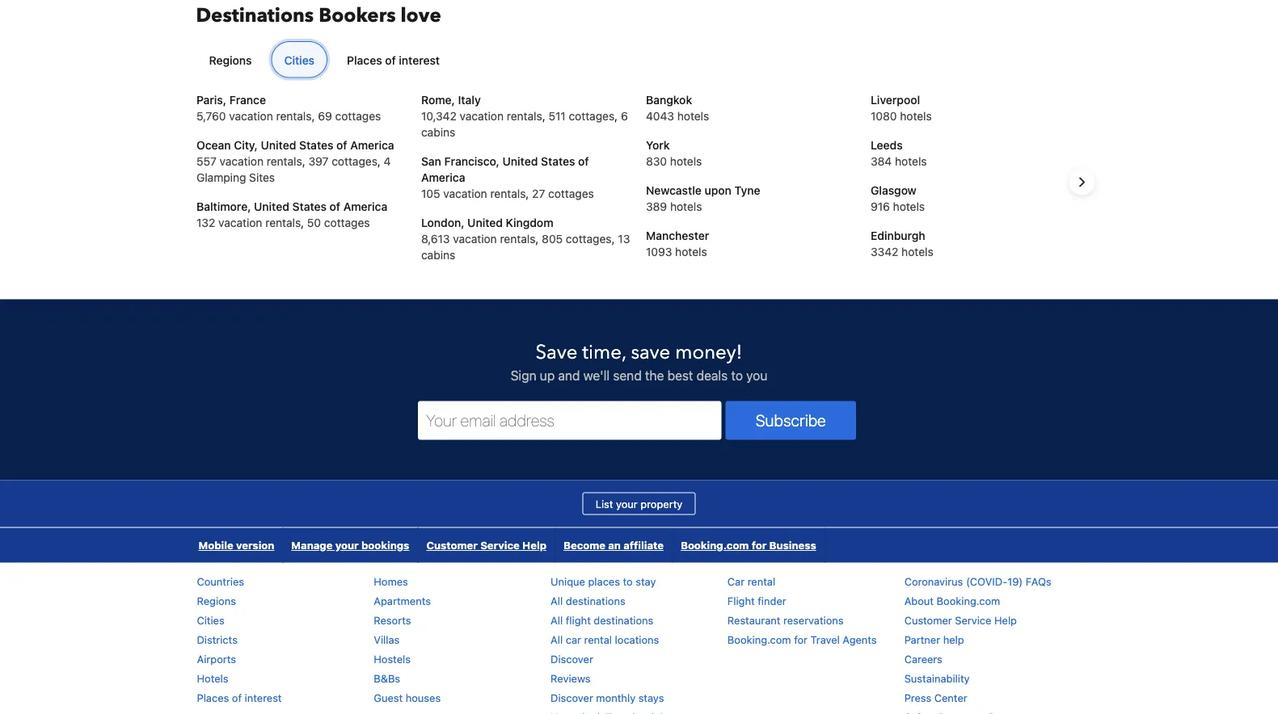 Task type: describe. For each thing, give the bounding box(es) containing it.
all car rental locations link
[[551, 634, 659, 646]]

agents
[[843, 634, 877, 646]]

mobile version link
[[190, 528, 282, 563]]

tyne
[[734, 183, 760, 197]]

places inside button
[[347, 53, 382, 67]]

about
[[904, 595, 934, 607]]

50 cottages link
[[307, 216, 370, 229]]

villas
[[374, 634, 400, 646]]

regions inside "countries regions cities districts airports hotels places of interest"
[[197, 595, 236, 607]]

version
[[236, 539, 274, 552]]

kingdom
[[505, 216, 553, 229]]

london,
[[421, 216, 464, 229]]

states for city,
[[299, 138, 333, 151]]

511 cottages link
[[548, 109, 614, 122]]

list your property link
[[583, 493, 696, 515]]

booking.com for business
[[681, 539, 816, 552]]

guest houses link
[[374, 692, 441, 704]]

, left '6'
[[614, 109, 617, 122]]

132 vacation rentals link
[[196, 216, 300, 229]]

send
[[613, 368, 642, 383]]

sustainability link
[[904, 672, 970, 685]]

bookings
[[361, 539, 409, 552]]

cottages inside baltimore, united states of america 132 vacation rentals , 50 cottages
[[324, 216, 370, 229]]

stays
[[638, 692, 664, 704]]

destinations
[[196, 2, 314, 29]]

105
[[421, 187, 440, 200]]

hotels inside the newcastle upon tyne 389 hotels
[[670, 199, 702, 213]]

389
[[646, 199, 667, 213]]

vacation inside san francisco, united states of america 105 vacation rentals , 27 cottages
[[443, 187, 487, 200]]

13 cabins
[[421, 232, 630, 261]]

city,
[[233, 138, 257, 151]]

edinburgh
[[870, 229, 925, 242]]

manchester 1093 hotels
[[646, 229, 709, 258]]

557 vacation rentals , 397 cottages ,
[[196, 154, 383, 168]]

5,760
[[196, 109, 226, 122]]

regions button
[[196, 41, 265, 78]]

booking.com inside car rental flight finder restaurant reservations booking.com for travel agents
[[728, 634, 791, 646]]

united up 8,613 vacation rentals link
[[467, 216, 502, 229]]

rentals inside baltimore, united states of america 132 vacation rentals , 50 cottages
[[265, 216, 300, 229]]

help
[[943, 634, 964, 646]]

(covid-
[[966, 575, 1007, 588]]

italy
[[458, 93, 480, 106]]

districts link
[[197, 634, 238, 646]]

help inside the customer service help link
[[522, 539, 547, 552]]

of inside button
[[385, 53, 396, 67]]

press
[[904, 692, 932, 704]]

booking.com for travel agents link
[[728, 634, 877, 646]]

manage your bookings
[[291, 539, 409, 552]]

, left 805
[[535, 232, 538, 245]]

leeds
[[870, 138, 902, 151]]

hotels for glasgow
[[893, 199, 925, 213]]

list
[[596, 498, 613, 510]]

san francisco, united states of america link
[[421, 154, 589, 184]]

countries regions cities districts airports hotels places of interest
[[197, 575, 282, 704]]

vacation down city,
[[219, 154, 263, 168]]

homes apartments resorts villas hostels b&bs guest houses
[[374, 575, 441, 704]]

, left 397
[[302, 154, 305, 168]]

cabins for 10,342
[[421, 125, 455, 138]]

regions link
[[197, 595, 236, 607]]

805 cottages link
[[541, 232, 611, 245]]

affiliate
[[623, 539, 664, 552]]

hotels for york
[[670, 154, 702, 168]]

glasgow 916 hotels
[[870, 183, 925, 213]]

69
[[318, 109, 332, 122]]

, inside paris, france 5,760 vacation rentals , 69 cottages
[[311, 109, 314, 122]]

service inside the customer service help link
[[480, 539, 520, 552]]

397
[[308, 154, 328, 168]]

hotels for edinburgh
[[901, 245, 933, 258]]

cottages inside san francisco, united states of america 105 vacation rentals , 27 cottages
[[548, 187, 594, 200]]

become
[[563, 539, 606, 552]]

interest inside "countries regions cities districts airports hotels places of interest"
[[245, 692, 282, 704]]

united inside san francisco, united states of america 105 vacation rentals , 27 cottages
[[502, 154, 538, 168]]

customer inside coronavirus (covid-19) faqs about booking.com customer service help partner help careers sustainability press center
[[904, 614, 952, 626]]

about booking.com link
[[904, 595, 1000, 607]]

tab list containing regions
[[190, 41, 1082, 79]]

557 vacation rentals link
[[196, 154, 302, 168]]

places inside "countries regions cities districts airports hotels places of interest"
[[197, 692, 229, 704]]

houses
[[406, 692, 441, 704]]

1 all from the top
[[551, 595, 563, 607]]

manage your bookings link
[[283, 528, 418, 563]]

of inside san francisco, united states of america 105 vacation rentals , 27 cottages
[[578, 154, 589, 168]]

newcastle upon tyne 389 hotels
[[646, 183, 760, 213]]

10,342 vacation rentals , 511 cottages ,
[[421, 109, 620, 122]]

booking.com inside booking.com for business link
[[681, 539, 749, 552]]

careers link
[[904, 653, 943, 665]]

reviews
[[551, 672, 591, 685]]

customer service help link for partner help
[[904, 614, 1017, 626]]

glasgow
[[870, 183, 916, 197]]

rentals inside paris, france 5,760 vacation rentals , 69 cottages
[[276, 109, 311, 122]]

discover link
[[551, 653, 593, 665]]

monthly
[[596, 692, 636, 704]]

to inside unique places to stay all destinations all flight destinations all car rental locations discover reviews discover monthly stays
[[623, 575, 633, 588]]

hotels
[[197, 672, 228, 685]]

glamping
[[196, 170, 246, 184]]

rentals left 511 at the top of the page
[[506, 109, 542, 122]]

vacation inside paris, france 5,760 vacation rentals , 69 cottages
[[229, 109, 273, 122]]

cabins for 8,613
[[421, 248, 455, 261]]

resorts
[[374, 614, 411, 626]]

for inside car rental flight finder restaurant reservations booking.com for travel agents
[[794, 634, 808, 646]]

destinations bookers love
[[196, 2, 441, 29]]

liverpool 1080 hotels
[[870, 93, 931, 122]]

rentals inside san francisco, united states of america 105 vacation rentals , 27 cottages
[[490, 187, 525, 200]]

customer service help link for become an affiliate
[[418, 528, 555, 563]]

cities link
[[197, 614, 225, 626]]

save
[[631, 339, 670, 366]]

to inside save time, save money! sign up and we'll send the best deals to you
[[731, 368, 743, 383]]

places
[[588, 575, 620, 588]]

hotels for bangkok
[[677, 109, 709, 122]]

car rental flight finder restaurant reservations booking.com for travel agents
[[728, 575, 877, 646]]

newcastle
[[646, 183, 701, 197]]

mobile version
[[198, 539, 274, 552]]

rome, italy
[[421, 93, 480, 106]]

partner help link
[[904, 634, 964, 646]]

vacation down the london, united kingdom
[[453, 232, 497, 245]]

unique places to stay link
[[551, 575, 656, 588]]

vacation down italy
[[459, 109, 503, 122]]

flight
[[728, 595, 755, 607]]

flight finder link
[[728, 595, 786, 607]]

1 vertical spatial destinations
[[594, 614, 653, 626]]

states for francisco,
[[540, 154, 575, 168]]

booking.com for business link
[[673, 528, 824, 563]]



Task type: locate. For each thing, give the bounding box(es) containing it.
all left car
[[551, 634, 563, 646]]

2 vertical spatial america
[[343, 199, 387, 213]]

booking.com down restaurant at the right of the page
[[728, 634, 791, 646]]

america inside san francisco, united states of america 105 vacation rentals , 27 cottages
[[421, 170, 465, 184]]

of up 397 cottages link
[[336, 138, 347, 151]]

countries
[[197, 575, 244, 588]]

america for ocean city, united states of america
[[350, 138, 394, 151]]

cottages left 13
[[565, 232, 611, 245]]

1 horizontal spatial cities
[[284, 53, 315, 67]]

places
[[347, 53, 382, 67], [197, 692, 229, 704]]

states inside baltimore, united states of america 132 vacation rentals , 50 cottages
[[292, 199, 326, 213]]

8,613
[[421, 232, 449, 245]]

0 vertical spatial regions
[[209, 53, 252, 67]]

destinations up all flight destinations link
[[566, 595, 626, 607]]

vacation down baltimore,
[[218, 216, 262, 229]]

0 horizontal spatial interest
[[245, 692, 282, 704]]

hotels right 830
[[670, 154, 702, 168]]

rentals down san francisco, united states of america link
[[490, 187, 525, 200]]

america up 4
[[350, 138, 394, 151]]

to left you
[[731, 368, 743, 383]]

1 horizontal spatial your
[[616, 498, 638, 510]]

hotels inside york 830 hotels
[[670, 154, 702, 168]]

0 vertical spatial states
[[299, 138, 333, 151]]

of inside baltimore, united states of america 132 vacation rentals , 50 cottages
[[329, 199, 340, 213]]

states up 50
[[292, 199, 326, 213]]

, left 69
[[311, 109, 314, 122]]

0 vertical spatial discover
[[551, 653, 593, 665]]

vacation inside baltimore, united states of america 132 vacation rentals , 50 cottages
[[218, 216, 262, 229]]

customer
[[426, 539, 478, 552], [904, 614, 952, 626]]

coronavirus (covid-19) faqs link
[[904, 575, 1052, 588]]

tab list
[[190, 41, 1082, 79]]

0 horizontal spatial rental
[[584, 634, 612, 646]]

hotels for manchester
[[675, 245, 707, 258]]

hotels down edinburgh
[[901, 245, 933, 258]]

places down bookers on the top of page
[[347, 53, 382, 67]]

0 vertical spatial rental
[[748, 575, 775, 588]]

916
[[870, 199, 890, 213]]

1 horizontal spatial customer service help link
[[904, 614, 1017, 626]]

0 vertical spatial customer
[[426, 539, 478, 552]]

save
[[536, 339, 578, 366]]

1 horizontal spatial places
[[347, 53, 382, 67]]

2 vertical spatial states
[[292, 199, 326, 213]]

for left business
[[752, 539, 767, 552]]

1080
[[870, 109, 897, 122]]

2 vertical spatial all
[[551, 634, 563, 646]]

1 horizontal spatial rental
[[748, 575, 775, 588]]

0 vertical spatial booking.com
[[681, 539, 749, 552]]

travel
[[811, 634, 840, 646]]

hotels inside manchester 1093 hotels
[[675, 245, 707, 258]]

cottages left 4
[[331, 154, 377, 168]]

hotels inside edinburgh 3342 hotels
[[901, 245, 933, 258]]

subscribe
[[756, 411, 826, 430]]

cabins down the 8,613
[[421, 248, 455, 261]]

help left become
[[522, 539, 547, 552]]

save time, save money! footer
[[0, 299, 1278, 715]]

1 vertical spatial places
[[197, 692, 229, 704]]

next content image
[[1072, 172, 1092, 192]]

rental inside unique places to stay all destinations all flight destinations all car rental locations discover reviews discover monthly stays
[[584, 634, 612, 646]]

1 discover from the top
[[551, 653, 593, 665]]

press center link
[[904, 692, 967, 704]]

america up 50 cottages link
[[343, 199, 387, 213]]

locations
[[615, 634, 659, 646]]

0 vertical spatial america
[[350, 138, 394, 151]]

places down hotels
[[197, 692, 229, 704]]

1 cabins from the top
[[421, 125, 455, 138]]

1 vertical spatial discover
[[551, 692, 593, 704]]

america for san francisco, united states of america 105 vacation rentals , 27 cottages
[[421, 170, 465, 184]]

0 vertical spatial places
[[347, 53, 382, 67]]

your right list
[[616, 498, 638, 510]]

4043
[[646, 109, 674, 122]]

deals
[[697, 368, 728, 383]]

2 all from the top
[[551, 614, 563, 626]]

united inside baltimore, united states of america 132 vacation rentals , 50 cottages
[[254, 199, 289, 213]]

careers
[[904, 653, 943, 665]]

1 vertical spatial states
[[540, 154, 575, 168]]

0 vertical spatial to
[[731, 368, 743, 383]]

booking.com up car
[[681, 539, 749, 552]]

discover up reviews link
[[551, 653, 593, 665]]

8,613 vacation rentals link
[[421, 232, 535, 245]]

vacation down francisco,
[[443, 187, 487, 200]]

1093
[[646, 245, 672, 258]]

and
[[558, 368, 580, 383]]

york
[[646, 138, 669, 151]]

become an affiliate link
[[555, 528, 672, 563]]

0 horizontal spatial help
[[522, 539, 547, 552]]

list your property
[[596, 498, 683, 510]]

partner
[[904, 634, 940, 646]]

b&bs link
[[374, 672, 400, 685]]

1 horizontal spatial to
[[731, 368, 743, 383]]

1 vertical spatial booking.com
[[937, 595, 1000, 607]]

hotels down liverpool
[[900, 109, 931, 122]]

of up 27 cottages link
[[578, 154, 589, 168]]

0 horizontal spatial your
[[335, 539, 359, 552]]

105 vacation rentals link
[[421, 187, 525, 200]]

6
[[620, 109, 628, 122]]

help inside coronavirus (covid-19) faqs about booking.com customer service help partner help careers sustainability press center
[[994, 614, 1017, 626]]

0 vertical spatial all
[[551, 595, 563, 607]]

1 horizontal spatial interest
[[399, 53, 440, 67]]

vacation
[[229, 109, 273, 122], [459, 109, 503, 122], [219, 154, 263, 168], [443, 187, 487, 200], [218, 216, 262, 229], [453, 232, 497, 245]]

0 horizontal spatial customer
[[426, 539, 478, 552]]

your for list
[[616, 498, 638, 510]]

hotels for liverpool
[[900, 109, 931, 122]]

regions up paris, france link
[[209, 53, 252, 67]]

cities inside button
[[284, 53, 315, 67]]

united
[[260, 138, 296, 151], [502, 154, 538, 168], [254, 199, 289, 213], [467, 216, 502, 229]]

557
[[196, 154, 216, 168]]

destinations up locations
[[594, 614, 653, 626]]

booking.com inside coronavirus (covid-19) faqs about booking.com customer service help partner help careers sustainability press center
[[937, 595, 1000, 607]]

help down 19)
[[994, 614, 1017, 626]]

rental up 'flight finder' link
[[748, 575, 775, 588]]

rentals down kingdom
[[500, 232, 535, 245]]

1 vertical spatial to
[[623, 575, 633, 588]]

0 vertical spatial customer service help link
[[418, 528, 555, 563]]

service inside coronavirus (covid-19) faqs about booking.com customer service help partner help careers sustainability press center
[[955, 614, 992, 626]]

of up 50 cottages link
[[329, 199, 340, 213]]

customer right bookings
[[426, 539, 478, 552]]

rentals up ocean city, united states of america link
[[276, 109, 311, 122]]

cottages left '6'
[[568, 109, 614, 122]]

states up 27 cottages link
[[540, 154, 575, 168]]

1 horizontal spatial customer
[[904, 614, 952, 626]]

8,613 vacation rentals , 805 cottages ,
[[421, 232, 618, 245]]

booking.com down coronavirus (covid-19) faqs link
[[937, 595, 1000, 607]]

1 vertical spatial interest
[[245, 692, 282, 704]]

3342
[[870, 245, 898, 258]]

of inside "countries regions cities districts airports hotels places of interest"
[[232, 692, 242, 704]]

villas link
[[374, 634, 400, 646]]

0 horizontal spatial cities
[[197, 614, 225, 626]]

all flight destinations link
[[551, 614, 653, 626]]

discover monthly stays link
[[551, 692, 664, 704]]

an
[[608, 539, 621, 552]]

cities down destinations bookers love
[[284, 53, 315, 67]]

for down reservations
[[794, 634, 808, 646]]

ocean
[[196, 138, 230, 151]]

3 all from the top
[[551, 634, 563, 646]]

0 vertical spatial service
[[480, 539, 520, 552]]

stay
[[636, 575, 656, 588]]

2 cabins from the top
[[421, 248, 455, 261]]

your for manage
[[335, 539, 359, 552]]

0 vertical spatial for
[[752, 539, 767, 552]]

1 vertical spatial customer
[[904, 614, 952, 626]]

1 horizontal spatial for
[[794, 634, 808, 646]]

50
[[307, 216, 321, 229]]

rentals down baltimore, united states of america link on the left of page
[[265, 216, 300, 229]]

of down airports link
[[232, 692, 242, 704]]

districts
[[197, 634, 238, 646]]

customer up partner
[[904, 614, 952, 626]]

0 vertical spatial your
[[616, 498, 638, 510]]

customer inside navigation
[[426, 539, 478, 552]]

0 vertical spatial cities
[[284, 53, 315, 67]]

, inside san francisco, united states of america 105 vacation rentals , 27 cottages
[[525, 187, 529, 200]]

, left 511 at the top of the page
[[542, 109, 545, 122]]

reservations
[[783, 614, 844, 626]]

0 horizontal spatial places
[[197, 692, 229, 704]]

vacation down france
[[229, 109, 273, 122]]

4
[[383, 154, 391, 168]]

cities down regions link
[[197, 614, 225, 626]]

Your email address email field
[[418, 401, 722, 440]]

countries link
[[197, 575, 244, 588]]

united up 557 vacation rentals , 397 cottages ,
[[260, 138, 296, 151]]

cottages right 50
[[324, 216, 370, 229]]

0 vertical spatial cabins
[[421, 125, 455, 138]]

region containing paris, france
[[183, 92, 1095, 273]]

restaurant reservations link
[[728, 614, 844, 626]]

to left stay at the bottom of page
[[623, 575, 633, 588]]

cottages inside paris, france 5,760 vacation rentals , 69 cottages
[[335, 109, 381, 122]]

for inside navigation
[[752, 539, 767, 552]]

your inside navigation
[[335, 539, 359, 552]]

4 glamping sites
[[196, 154, 391, 184]]

york 830 hotels
[[646, 138, 702, 168]]

coronavirus
[[904, 575, 963, 588]]

6 cabins
[[421, 109, 628, 138]]

america down "san"
[[421, 170, 465, 184]]

hostels link
[[374, 653, 411, 665]]

america inside baltimore, united states of america 132 vacation rentals , 50 cottages
[[343, 199, 387, 213]]

places of interest
[[347, 53, 440, 67]]

apartments link
[[374, 595, 431, 607]]

hotels link
[[197, 672, 228, 685]]

hotels inside liverpool 1080 hotels
[[900, 109, 931, 122]]

flight
[[566, 614, 591, 626]]

, left 50
[[300, 216, 304, 229]]

0 vertical spatial destinations
[[566, 595, 626, 607]]

5,760 vacation rentals link
[[196, 109, 311, 122]]

service
[[480, 539, 520, 552], [955, 614, 992, 626]]

, left 27
[[525, 187, 529, 200]]

hotels inside leeds 384 hotels
[[895, 154, 926, 168]]

hotels down newcastle
[[670, 199, 702, 213]]

rental down all flight destinations link
[[584, 634, 612, 646]]

booking.com
[[681, 539, 749, 552], [937, 595, 1000, 607], [728, 634, 791, 646]]

hotels down manchester
[[675, 245, 707, 258]]

1 vertical spatial help
[[994, 614, 1017, 626]]

805
[[541, 232, 562, 245]]

0 horizontal spatial service
[[480, 539, 520, 552]]

hotels down bangkok
[[677, 109, 709, 122]]

0 horizontal spatial to
[[623, 575, 633, 588]]

for
[[752, 539, 767, 552], [794, 634, 808, 646]]

rental inside car rental flight finder restaurant reservations booking.com for travel agents
[[748, 575, 775, 588]]

united up 27
[[502, 154, 538, 168]]

the
[[645, 368, 664, 383]]

navigation
[[190, 528, 825, 563]]

you
[[746, 368, 768, 383]]

regions inside button
[[209, 53, 252, 67]]

1 vertical spatial rental
[[584, 634, 612, 646]]

united up 132 vacation rentals link at the top left of the page
[[254, 199, 289, 213]]

0 horizontal spatial customer service help link
[[418, 528, 555, 563]]

to
[[731, 368, 743, 383], [623, 575, 633, 588]]

interest inside button
[[399, 53, 440, 67]]

unique places to stay all destinations all flight destinations all car rental locations discover reviews discover monthly stays
[[551, 575, 664, 704]]

rome,
[[421, 93, 455, 106]]

manage
[[291, 539, 333, 552]]

1 horizontal spatial help
[[994, 614, 1017, 626]]

discover down reviews
[[551, 692, 593, 704]]

13 cabins link
[[421, 232, 630, 261]]

1 vertical spatial your
[[335, 539, 359, 552]]

384
[[870, 154, 892, 168]]

cabins down 10,342
[[421, 125, 455, 138]]

0 vertical spatial help
[[522, 539, 547, 552]]

ocean city, united states of america link
[[196, 138, 394, 151]]

1 vertical spatial cities
[[197, 614, 225, 626]]

0 horizontal spatial for
[[752, 539, 767, 552]]

1 vertical spatial for
[[794, 634, 808, 646]]

cottages right 27
[[548, 187, 594, 200]]

1 vertical spatial regions
[[197, 595, 236, 607]]

sites
[[249, 170, 275, 184]]

cities
[[284, 53, 315, 67], [197, 614, 225, 626]]

unique
[[551, 575, 585, 588]]

1 vertical spatial customer service help link
[[904, 614, 1017, 626]]

b&bs
[[374, 672, 400, 685]]

1 horizontal spatial service
[[955, 614, 992, 626]]

, left 13
[[611, 232, 614, 245]]

edinburgh 3342 hotels
[[870, 229, 933, 258]]

coronavirus (covid-19) faqs about booking.com customer service help partner help careers sustainability press center
[[904, 575, 1052, 704]]

hotels down glasgow
[[893, 199, 925, 213]]

navigation containing mobile version
[[190, 528, 825, 563]]

region
[[183, 92, 1095, 273]]

states up 397
[[299, 138, 333, 151]]

1 vertical spatial service
[[955, 614, 992, 626]]

subscribe button
[[726, 401, 856, 440]]

rentals down the ocean city, united states of america
[[266, 154, 302, 168]]

2 discover from the top
[[551, 692, 593, 704]]

1 vertical spatial cabins
[[421, 248, 455, 261]]

, left 4
[[377, 154, 380, 168]]

1 vertical spatial america
[[421, 170, 465, 184]]

1 vertical spatial all
[[551, 614, 563, 626]]

leeds 384 hotels
[[870, 138, 926, 168]]

states inside san francisco, united states of america 105 vacation rentals , 27 cottages
[[540, 154, 575, 168]]

hotels inside the bangkok 4043 hotels
[[677, 109, 709, 122]]

hotels inside glasgow 916 hotels
[[893, 199, 925, 213]]

2 vertical spatial booking.com
[[728, 634, 791, 646]]

cities inside "countries regions cities districts airports hotels places of interest"
[[197, 614, 225, 626]]

cottages right 69
[[335, 109, 381, 122]]

your right manage
[[335, 539, 359, 552]]

faqs
[[1026, 575, 1052, 588]]

regions down countries
[[197, 595, 236, 607]]

of down bookers on the top of page
[[385, 53, 396, 67]]

cabins inside 6 cabins
[[421, 125, 455, 138]]

homes link
[[374, 575, 408, 588]]

, inside baltimore, united states of america 132 vacation rentals , 50 cottages
[[300, 216, 304, 229]]

cabins inside 13 cabins
[[421, 248, 455, 261]]

navigation inside save time, save money! footer
[[190, 528, 825, 563]]

all left flight
[[551, 614, 563, 626]]

19)
[[1007, 575, 1023, 588]]

hotels for leeds
[[895, 154, 926, 168]]

cabins
[[421, 125, 455, 138], [421, 248, 455, 261]]

hotels down "leeds"
[[895, 154, 926, 168]]

all down unique
[[551, 595, 563, 607]]

0 vertical spatial interest
[[399, 53, 440, 67]]



Task type: vqa. For each thing, say whether or not it's contained in the screenshot.


